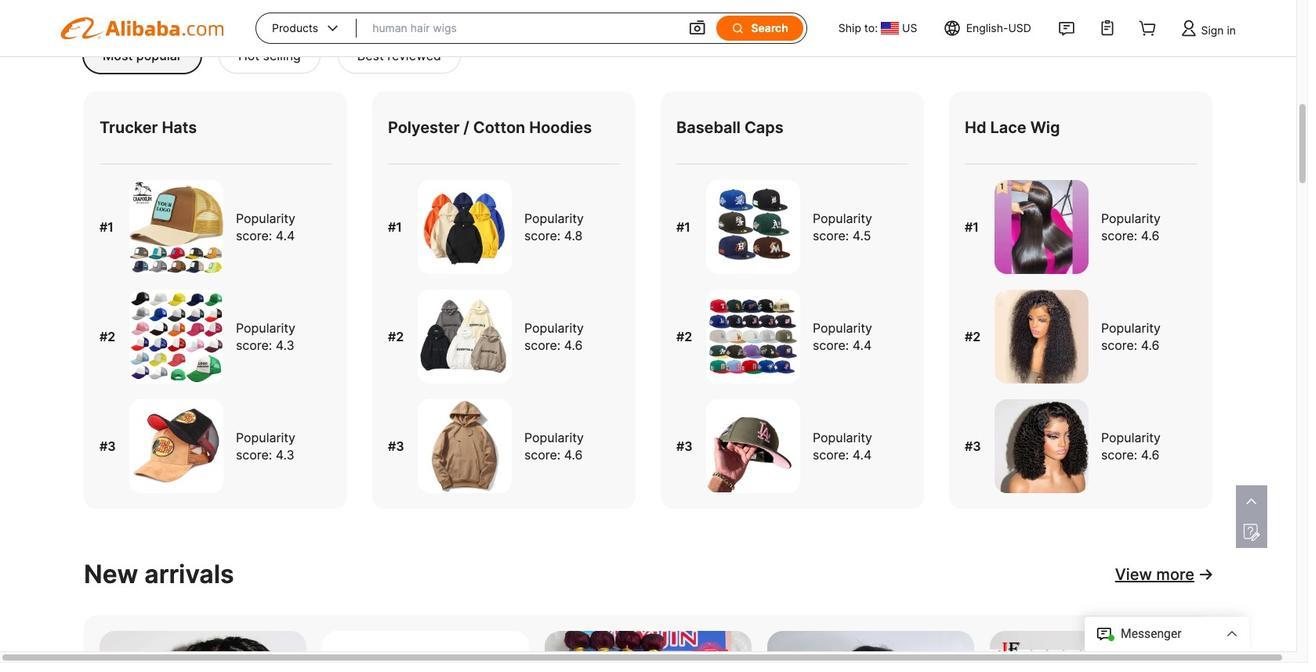 Task type: locate. For each thing, give the bounding box(es) containing it.
#3 for baseball
[[676, 439, 693, 455]]

2 vertical spatial popularity score: 4.4
[[813, 430, 872, 463]]

1 4.3 from the top
[[276, 338, 294, 353]]

4 #3 from the left
[[965, 439, 981, 455]]

hd lace wig
[[965, 118, 1060, 137]]

popularity score: 4.3
[[236, 321, 295, 353], [236, 430, 295, 463]]

2 4.3 from the top
[[276, 447, 294, 463]]

 search
[[731, 21, 788, 35]]

#1
[[100, 219, 114, 235], [388, 219, 402, 235], [676, 219, 690, 235], [965, 219, 979, 235]]

0 vertical spatial 4.4
[[276, 228, 295, 244]]

english-
[[966, 21, 1008, 34]]

3 #2 from the left
[[676, 329, 692, 345]]

1 #1 from the left
[[100, 219, 114, 235]]

#1 for polyester
[[388, 219, 402, 235]]

new
[[84, 560, 138, 590]]

1 vertical spatial 4.3
[[276, 447, 294, 463]]

2 vertical spatial 4.4
[[853, 447, 872, 463]]

4.3 for #3
[[276, 447, 294, 463]]

#2 for trucker hats
[[100, 329, 115, 345]]

1 vertical spatial popularity score: 4.3
[[236, 430, 295, 463]]

hats
[[162, 118, 197, 137]]

hoodies
[[529, 118, 592, 137]]

1 popularity score: 4.3 from the top
[[236, 321, 295, 353]]

arrivals
[[144, 560, 234, 590]]

#1 for baseball
[[676, 219, 690, 235]]

3 #3 from the left
[[676, 439, 693, 455]]

#2 for hd lace wig
[[965, 329, 981, 345]]

#3
[[100, 439, 116, 455], [388, 439, 404, 455], [676, 439, 693, 455], [965, 439, 981, 455]]

4 #1 from the left
[[965, 219, 979, 235]]

ship to:
[[839, 21, 878, 34]]

popularity score: 4.3 for #3
[[236, 430, 295, 463]]

trucker
[[100, 118, 158, 137]]


[[731, 21, 745, 35]]

#2
[[100, 329, 115, 345], [388, 329, 404, 345], [676, 329, 692, 345], [965, 329, 981, 345]]

selling
[[263, 48, 301, 63]]

0 vertical spatial popularity score: 4.3
[[236, 321, 295, 353]]

hot
[[238, 48, 260, 63]]

view more
[[1115, 566, 1194, 585]]

4.3
[[276, 338, 294, 353], [276, 447, 294, 463]]

#1 for hd
[[965, 219, 979, 235]]

caps
[[745, 118, 784, 137]]

1 #3 from the left
[[100, 439, 116, 455]]

2 #1 from the left
[[388, 219, 402, 235]]

0 vertical spatial popularity score: 4.4
[[236, 211, 295, 244]]

4 #2 from the left
[[965, 329, 981, 345]]

1 #2 from the left
[[100, 329, 115, 345]]

2 #3 from the left
[[388, 439, 404, 455]]

4.4 for #1
[[276, 228, 295, 244]]

2 popularity score: 4.3 from the top
[[236, 430, 295, 463]]

0 vertical spatial 4.3
[[276, 338, 294, 353]]

score: inside popularity score: 4.5
[[813, 228, 849, 244]]

4.8
[[564, 228, 583, 244]]

4.4
[[276, 228, 295, 244], [853, 338, 872, 353], [853, 447, 872, 463]]


[[688, 19, 707, 38]]

polyester
[[388, 118, 460, 137]]

#3 for hd
[[965, 439, 981, 455]]

4.6
[[1141, 228, 1160, 244], [564, 338, 583, 353], [1141, 338, 1160, 353], [564, 447, 583, 463], [1141, 447, 1160, 463]]

score:
[[236, 228, 272, 244], [524, 228, 561, 244], [813, 228, 849, 244], [1101, 228, 1137, 244], [236, 338, 272, 353], [524, 338, 561, 353], [813, 338, 849, 353], [1101, 338, 1137, 353], [236, 447, 272, 463], [524, 447, 561, 463], [813, 447, 849, 463], [1101, 447, 1137, 463]]


[[325, 20, 341, 36]]

feedback image
[[1242, 524, 1261, 542]]

3 #1 from the left
[[676, 219, 690, 235]]

2 #2 from the left
[[388, 329, 404, 345]]

in
[[1227, 24, 1236, 37]]

4.3 for #2
[[276, 338, 294, 353]]

popularity score: 4.6
[[1101, 211, 1161, 244], [524, 321, 584, 353], [1101, 321, 1161, 353], [524, 430, 584, 463], [1101, 430, 1161, 463]]

1 vertical spatial 4.4
[[853, 338, 872, 353]]

view
[[1115, 566, 1152, 585]]

popularity
[[236, 211, 295, 226], [524, 211, 584, 226], [813, 211, 872, 226], [1101, 211, 1161, 226], [236, 321, 295, 336], [524, 321, 584, 336], [813, 321, 872, 336], [1101, 321, 1161, 336], [236, 430, 295, 446], [524, 430, 584, 446], [813, 430, 872, 446], [1101, 430, 1161, 446]]

1 vertical spatial popularity score: 4.4
[[813, 321, 872, 353]]

popularity score: 4.4
[[236, 211, 295, 244], [813, 321, 872, 353], [813, 430, 872, 463]]

arrow up image
[[1242, 490, 1261, 514]]

#3 for polyester
[[388, 439, 404, 455]]

/
[[463, 118, 469, 137]]

wig
[[1030, 118, 1060, 137]]

baseball caps
[[676, 118, 784, 137]]

new arrivals
[[84, 560, 234, 590]]



Task type: vqa. For each thing, say whether or not it's contained in the screenshot.


Task type: describe. For each thing, give the bounding box(es) containing it.
more
[[1156, 566, 1194, 585]]

best reviewed
[[357, 48, 441, 63]]

4.5
[[853, 228, 871, 244]]

lace
[[990, 118, 1026, 137]]

trucker hats
[[100, 118, 197, 137]]

cotton
[[473, 118, 525, 137]]

products 
[[272, 20, 341, 36]]

hot selling
[[238, 48, 301, 63]]

popularity score: 4.5
[[813, 211, 872, 244]]

popularity score: 4.3 for #2
[[236, 321, 295, 353]]

4.4 for #2
[[853, 338, 872, 353]]

sign
[[1201, 24, 1224, 37]]

#3 for trucker
[[100, 439, 116, 455]]

search
[[751, 21, 788, 34]]

popular
[[136, 48, 182, 63]]

most popular
[[103, 48, 182, 63]]

ship
[[839, 21, 861, 34]]

#2 for baseball caps
[[676, 329, 692, 345]]

human hair wigs text field
[[372, 14, 672, 42]]

best
[[357, 48, 384, 63]]

to:
[[864, 21, 878, 34]]

baseball
[[676, 118, 741, 137]]

usd
[[1008, 21, 1031, 34]]

4.4 for #3
[[853, 447, 872, 463]]

polyester / cotton hoodies
[[388, 118, 592, 137]]

popularity score: 4.4 for #2
[[813, 321, 872, 353]]

sign in
[[1201, 24, 1236, 37]]

us
[[902, 21, 917, 34]]

most
[[103, 48, 133, 63]]

reviewed
[[387, 48, 441, 63]]

hd
[[965, 118, 986, 137]]

popularity score: 4.8
[[524, 211, 584, 244]]

popularity score: 4.4 for #3
[[813, 430, 872, 463]]

#2 for polyester / cotton hoodies
[[388, 329, 404, 345]]

popularity score: 4.4 for #1
[[236, 211, 295, 244]]

english-usd
[[966, 21, 1031, 34]]

#1 for trucker
[[100, 219, 114, 235]]

products
[[272, 21, 318, 34]]

score: inside popularity score: 4.8
[[524, 228, 561, 244]]



